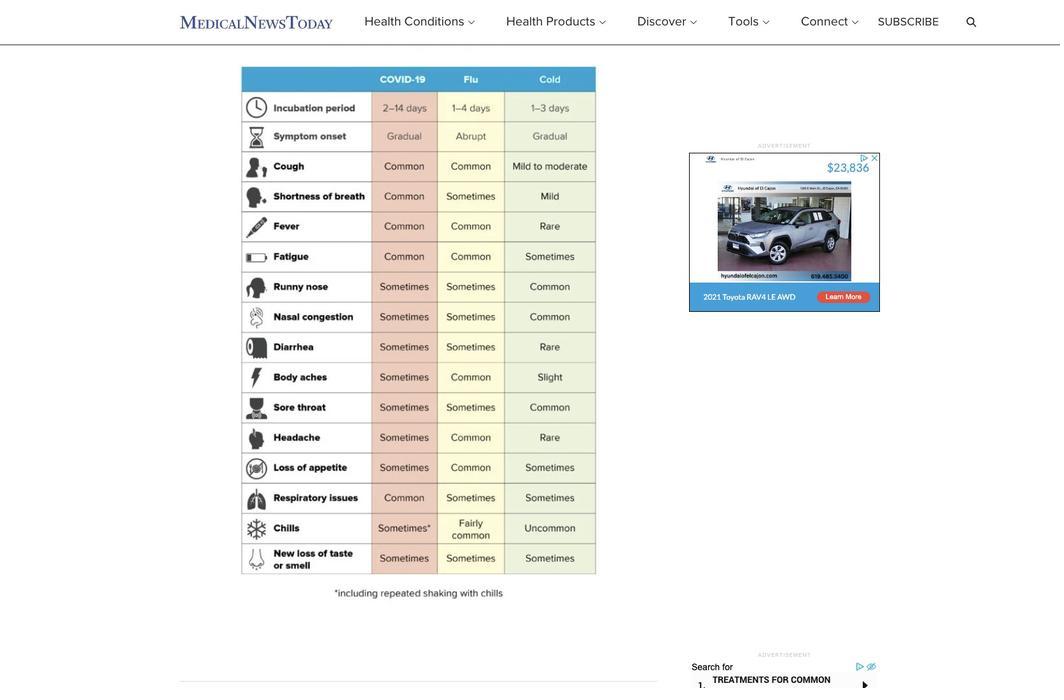 Task type: describe. For each thing, give the bounding box(es) containing it.
health conditions
[[365, 16, 464, 29]]

discover
[[638, 16, 687, 29]]

health for health conditions
[[365, 16, 401, 29]]

medical news today image
[[180, 15, 333, 29]]

2 advertisement element from the top
[[689, 662, 880, 688]]

connect button
[[785, 1, 874, 44]]

health conditions button
[[349, 1, 491, 44]]

medical news today link
[[180, 15, 333, 29]]

tools
[[729, 16, 759, 29]]

an infographic showing the differences in symptoms between cold flu and coronavirus. image
[[180, 0, 658, 662]]

conditions
[[405, 16, 464, 29]]

open medical news today search image
[[959, 17, 984, 27]]

subscribe button
[[874, 16, 943, 28]]



Task type: locate. For each thing, give the bounding box(es) containing it.
1 advertisement element from the top
[[689, 153, 880, 312]]

discover button
[[622, 1, 713, 44]]

health left products
[[506, 16, 543, 29]]

advertisement element
[[689, 153, 880, 312], [689, 662, 880, 688]]

health for health products
[[506, 16, 543, 29]]

health products
[[506, 16, 596, 29]]

0 vertical spatial advertisement element
[[689, 153, 880, 312]]

2 health from the left
[[506, 16, 543, 29]]

1 vertical spatial advertisement element
[[689, 662, 880, 688]]

health products button
[[491, 1, 622, 44]]

tools button
[[713, 1, 785, 44]]

connect
[[801, 16, 848, 29]]

menu bar containing health conditions
[[349, 1, 874, 44]]

1 health from the left
[[365, 16, 401, 29]]

subscribe
[[878, 16, 939, 28]]

menu bar
[[349, 1, 874, 44]]

1 horizontal spatial health
[[506, 16, 543, 29]]

products
[[546, 16, 596, 29]]

health
[[365, 16, 401, 29], [506, 16, 543, 29]]

health left conditions
[[365, 16, 401, 29]]

0 horizontal spatial health
[[365, 16, 401, 29]]



Task type: vqa. For each thing, say whether or not it's contained in the screenshot.
are
no



